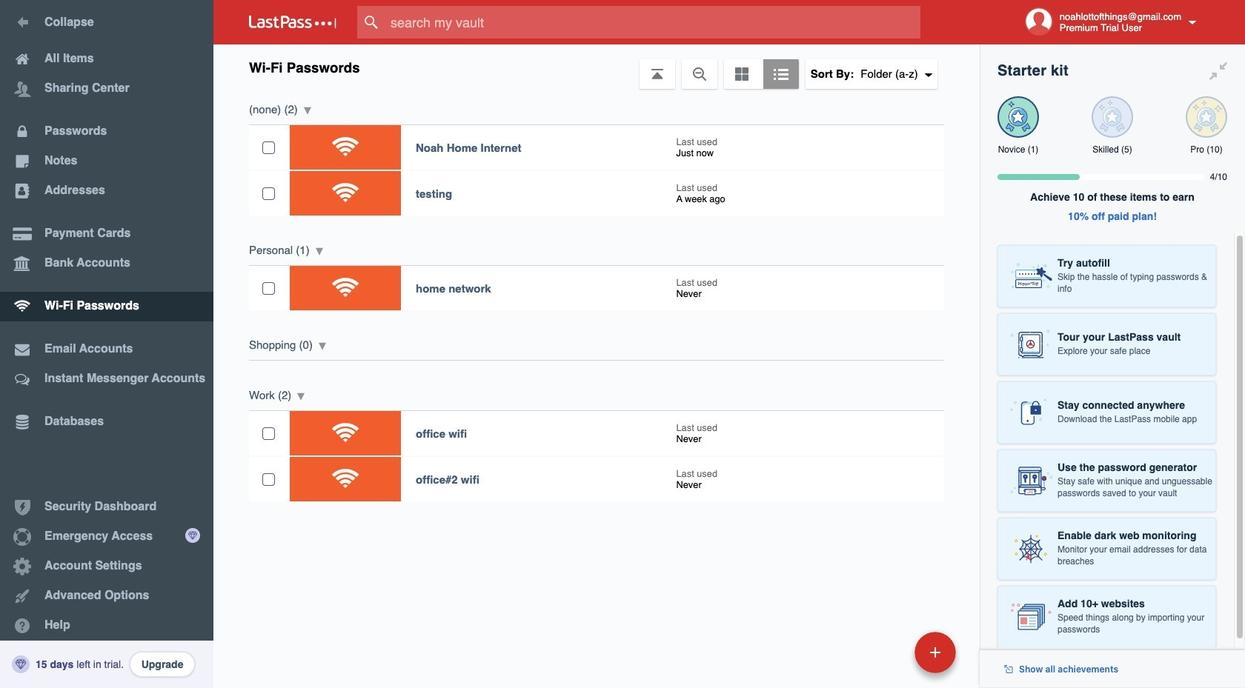 Task type: describe. For each thing, give the bounding box(es) containing it.
new item element
[[813, 632, 962, 674]]

Search search field
[[357, 6, 950, 39]]

lastpass image
[[249, 16, 337, 29]]

main navigation navigation
[[0, 0, 214, 689]]



Task type: vqa. For each thing, say whether or not it's contained in the screenshot.
New item image
no



Task type: locate. For each thing, give the bounding box(es) containing it.
search my vault text field
[[357, 6, 950, 39]]

new item navigation
[[813, 628, 965, 689]]

vault options navigation
[[214, 44, 980, 89]]



